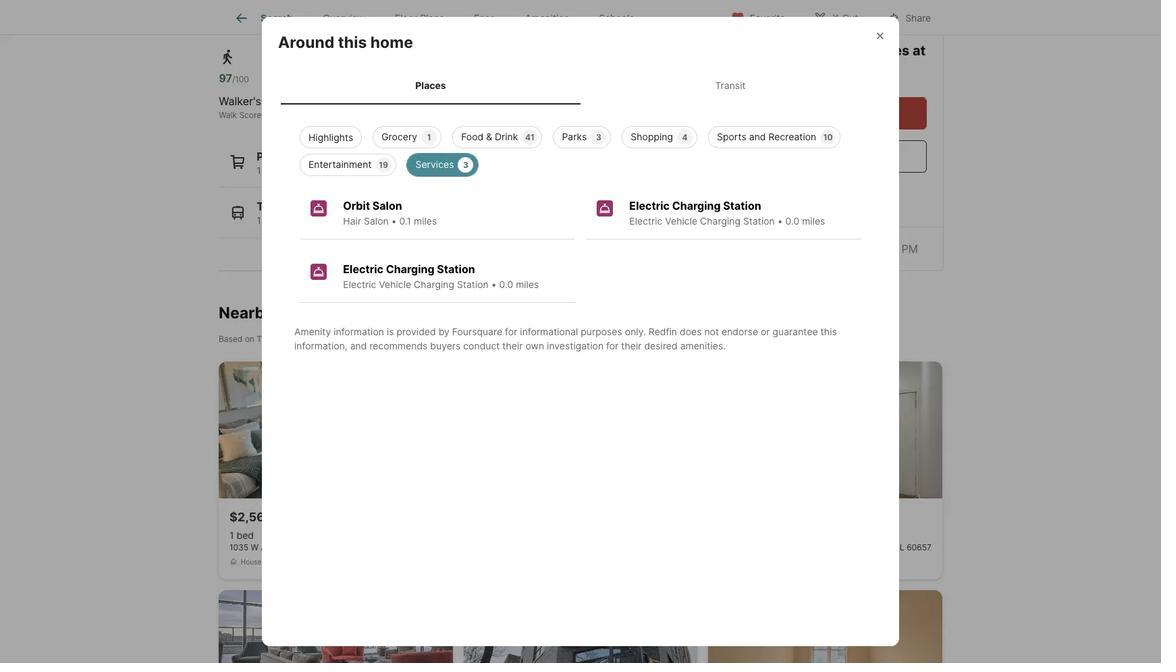 Task type: locate. For each thing, give the bounding box(es) containing it.
1 for 1 bed
[[230, 530, 234, 542]]

0 vertical spatial 0.0
[[786, 215, 800, 227]]

1 horizontal spatial residences
[[350, 17, 411, 30]]

miles up today:
[[802, 215, 825, 227]]

1 horizontal spatial 3
[[463, 160, 469, 170]]

transit up "sports"
[[715, 79, 746, 91]]

2 vertical spatial at
[[320, 334, 328, 345]]

19
[[379, 160, 388, 170]]

1 il from the left
[[378, 543, 385, 553]]

and down the information
[[350, 340, 367, 352]]

1 vertical spatial vehicle
[[379, 279, 411, 290]]

8,
[[410, 215, 418, 226]]

0 horizontal spatial 1
[[230, 530, 234, 542]]

electric charging station electric vehicle charging station • 0.0 miles
[[630, 199, 825, 227], [343, 263, 539, 290]]

miles
[[414, 215, 437, 227], [802, 215, 825, 227], [516, 279, 539, 290]]

electric charging station electric vehicle charging station • 0.0 miles up open
[[630, 199, 825, 227]]

1 vertical spatial clark
[[834, 62, 869, 79]]

favorite
[[750, 12, 786, 23]]

1 vertical spatial transit
[[257, 200, 294, 213]]

2 vertical spatial the
[[257, 334, 271, 345]]

2 vertical spatial 1
[[230, 530, 234, 542]]

w right the 955
[[736, 543, 744, 553]]

0 horizontal spatial at
[[320, 334, 328, 345]]

0 vertical spatial at
[[413, 17, 424, 30]]

for right the foursquare
[[505, 326, 517, 338]]

the for based on the residences at addison and clark near chicago
[[257, 334, 271, 345]]

1 vertical spatial for
[[606, 340, 619, 352]]

food
[[461, 131, 484, 143]]

151,
[[299, 215, 316, 226]]

• left the 0.1
[[391, 215, 397, 227]]

amenity
[[294, 326, 331, 338]]

tab list
[[219, 0, 660, 34], [278, 66, 883, 105]]

ave
[[780, 543, 794, 553]]

955 w cornelia ave unit cl-955-3a, chicago, il 60657 button
[[708, 362, 943, 580]]

955-
[[828, 543, 847, 553]]

cornelia
[[746, 543, 778, 553]]

this down overview
[[338, 33, 367, 52]]

tab list containing places
[[278, 66, 883, 105]]

clark for based on the residences at addison and clark near chicago
[[380, 334, 400, 345]]

salon up '36,'
[[373, 199, 402, 213]]

1 unit from the left
[[305, 543, 320, 553]]

addison inside the residences at addison and clark
[[748, 62, 803, 79]]

unit
[[305, 543, 320, 553], [797, 543, 812, 553]]

2 w from the left
[[736, 543, 744, 553]]

1 horizontal spatial clark
[[495, 17, 523, 30]]

places inside places tab
[[415, 79, 446, 91]]

miles left x9 on the left top of page
[[414, 215, 437, 227]]

1 vertical spatial the
[[804, 42, 830, 58]]

0 horizontal spatial 3
[[374, 164, 380, 176]]

pm
[[902, 242, 918, 256]]

transit inside transit 135, 148, 151, 152, 156, 22, 36, 77, 8, 80, x9
[[257, 200, 294, 213]]

0 vertical spatial salon
[[373, 199, 402, 213]]

transit tab
[[581, 69, 881, 102]]

2 chicago, from the left
[[862, 543, 896, 553]]

miles up informational
[[516, 279, 539, 290]]

2 il from the left
[[898, 543, 905, 553]]

their down only.
[[621, 340, 642, 352]]

places inside 'places 1 grocery, 38 restaurants, 3 parks'
[[257, 150, 292, 163]]

schools tab
[[584, 2, 649, 34]]

2 horizontal spatial at
[[913, 42, 926, 58]]

places up transit at top left
[[415, 79, 446, 91]]

grocery,
[[264, 164, 301, 176]]

sports
[[717, 131, 747, 143]]

• up the foursquare
[[491, 279, 497, 290]]

amenities
[[525, 12, 569, 24]]

open
[[757, 242, 784, 256]]

2 unit from the left
[[797, 543, 812, 553]]

share button
[[875, 3, 943, 31]]

clark down out
[[834, 62, 869, 79]]

il left the 60657
[[898, 543, 905, 553]]

0 horizontal spatial •
[[391, 215, 397, 227]]

residences up home
[[350, 17, 411, 30]]

4
[[682, 132, 688, 143]]

residences for based on the residences at addison and clark near chicago
[[274, 334, 318, 345]]

chicago, right 3a,
[[862, 543, 896, 553]]

residences inside the residences at addison and clark
[[833, 42, 910, 58]]

1 inside list box
[[427, 132, 431, 143]]

desired
[[644, 340, 678, 352]]

and left is
[[363, 334, 378, 345]]

1 horizontal spatial at
[[413, 17, 424, 30]]

search
[[261, 12, 293, 24]]

grocery
[[382, 131, 417, 143]]

2 horizontal spatial 3
[[596, 132, 602, 143]]

0 horizontal spatial their
[[503, 340, 523, 352]]

the down the x-out button
[[804, 42, 830, 58]]

1 vertical spatial residences
[[833, 42, 910, 58]]

chicago, right 832,
[[342, 543, 376, 553]]

1 horizontal spatial places
[[415, 79, 446, 91]]

0 horizontal spatial il
[[378, 543, 385, 553]]

residences down out
[[833, 42, 910, 58]]

open today: 10:00 am-6:00 pm
[[757, 242, 918, 256]]

search link
[[234, 10, 293, 26]]

3 for services
[[463, 160, 469, 170]]

1 for 1
[[427, 132, 431, 143]]

1 horizontal spatial transit
[[715, 79, 746, 91]]

around this home dialog
[[262, 17, 899, 647]]

1 vertical spatial places
[[257, 150, 292, 163]]

and inside the residences at addison and clark
[[806, 62, 831, 79]]

x-
[[833, 12, 842, 23]]

and right plans
[[473, 17, 493, 30]]

amenities.
[[680, 340, 726, 352]]

the right on
[[257, 334, 271, 345]]

clark
[[495, 17, 523, 30], [834, 62, 869, 79], [380, 334, 400, 345]]

1 horizontal spatial the
[[327, 17, 347, 30]]

1 horizontal spatial unit
[[797, 543, 812, 553]]

3 inside 'places 1 grocery, 38 restaurants, 3 parks'
[[374, 164, 380, 176]]

3 right parks
[[596, 132, 602, 143]]

1 vertical spatial tab list
[[278, 66, 883, 105]]

electric charging station electric vehicle charging station • 0.0 miles up "by"
[[343, 263, 539, 290]]

0 horizontal spatial for
[[505, 326, 517, 338]]

148,
[[278, 215, 297, 226]]

1 vertical spatial 0.0
[[499, 279, 513, 290]]

1 up services
[[427, 132, 431, 143]]

walk
[[219, 110, 237, 120]]

1 horizontal spatial this
[[821, 326, 837, 338]]

0 vertical spatial 1
[[427, 132, 431, 143]]

1 vertical spatial this
[[821, 326, 837, 338]]

0 vertical spatial vehicle
[[665, 215, 698, 227]]

2 horizontal spatial clark
[[834, 62, 869, 79]]

amenities tab
[[510, 2, 584, 34]]

1 vertical spatial 1
[[257, 164, 261, 176]]

chicago,
[[342, 543, 376, 553], [862, 543, 896, 553]]

/100
[[232, 74, 249, 84]]

this
[[338, 33, 367, 52], [821, 326, 837, 338]]

places for places
[[415, 79, 446, 91]]

2 vertical spatial residences
[[274, 334, 318, 345]]

salon
[[373, 199, 402, 213], [364, 215, 389, 227]]

0 horizontal spatial clark
[[380, 334, 400, 345]]

very bikeable
[[474, 94, 543, 108]]

floor plans tab
[[380, 2, 459, 34]]

provided
[[397, 326, 436, 338]]

•
[[391, 215, 397, 227], [778, 215, 783, 227], [491, 279, 497, 290]]

2 horizontal spatial the
[[804, 42, 830, 58]]

by
[[439, 326, 450, 338]]

0 vertical spatial clark
[[495, 17, 523, 30]]

transit inside transit tab
[[715, 79, 746, 91]]

addison down favorite
[[748, 62, 803, 79]]

1 horizontal spatial w
[[736, 543, 744, 553]]

3 down food
[[463, 160, 469, 170]]

vehicle
[[665, 215, 698, 227], [379, 279, 411, 290]]

1 vertical spatial at
[[913, 42, 926, 58]]

for down purposes
[[606, 340, 619, 352]]

0.0 up the foursquare
[[499, 279, 513, 290]]

places
[[415, 79, 446, 91], [257, 150, 292, 163]]

2 vertical spatial clark
[[380, 334, 400, 345]]

0 horizontal spatial places
[[257, 150, 292, 163]]

rentals
[[277, 304, 330, 322]]

0 horizontal spatial the
[[257, 334, 271, 345]]

unit left the 'cl-'
[[797, 543, 812, 553]]

near up around
[[300, 17, 324, 30]]

1 left grocery,
[[257, 164, 261, 176]]

0 vertical spatial electric charging station electric vehicle charging station • 0.0 miles
[[630, 199, 825, 227]]

cl-
[[815, 543, 828, 553]]

out
[[842, 12, 858, 23]]

this right guarantee
[[821, 326, 837, 338]]

0 horizontal spatial transit
[[257, 200, 294, 213]]

places for places 1 grocery, 38 restaurants, 3 parks
[[257, 150, 292, 163]]

the up around this home
[[327, 17, 347, 30]]

2 horizontal spatial residences
[[833, 42, 910, 58]]

1 vertical spatial electric charging station electric vehicle charging station • 0.0 miles
[[343, 263, 539, 290]]

the inside the residences at addison and clark
[[804, 42, 830, 58]]

their left 'own' on the bottom left
[[503, 340, 523, 352]]

list box
[[289, 121, 872, 176]]

and down the x-out button
[[806, 62, 831, 79]]

photo of 1050 w cornelia ave unit 403, chicago, il 60657 image
[[464, 591, 698, 664]]

unit for 832,
[[305, 543, 320, 553]]

w
[[251, 543, 258, 553], [736, 543, 744, 553]]

clark left chicago
[[380, 334, 400, 345]]

transit up the 135,
[[257, 200, 294, 213]]

places up grocery,
[[257, 150, 292, 163]]

0 vertical spatial places
[[415, 79, 446, 91]]

photo of 1027 w addison st unit 727, chicago, il 60613 image
[[219, 591, 453, 664]]

w for 955
[[736, 543, 744, 553]]

food & drink
[[461, 131, 518, 143]]

unit right st
[[305, 543, 320, 553]]

w up house
[[251, 543, 258, 553]]

based on the residences at addison and clark near chicago
[[219, 334, 453, 345]]

w inside the 955 w cornelia ave unit cl-955-3a, chicago, il 60657 button
[[736, 543, 744, 553]]

places tab
[[281, 69, 581, 102]]

0 horizontal spatial near
[[300, 17, 324, 30]]

1 horizontal spatial chicago,
[[862, 543, 896, 553]]

0 horizontal spatial miles
[[414, 215, 437, 227]]

77,
[[395, 215, 407, 226]]

score
[[239, 110, 261, 120]]

0 horizontal spatial 0.0
[[499, 279, 513, 290]]

0.0
[[786, 215, 800, 227], [499, 279, 513, 290]]

1 w from the left
[[251, 543, 258, 553]]

salon right hair
[[364, 215, 389, 227]]

1 their from the left
[[503, 340, 523, 352]]

transit
[[715, 79, 746, 91], [257, 200, 294, 213]]

clark left amenities
[[495, 17, 523, 30]]

1 horizontal spatial 1
[[257, 164, 261, 176]]

addison left st
[[261, 543, 292, 553]]

nearby rentals
[[219, 304, 330, 322]]

10
[[824, 132, 833, 143]]

il left the '60613'
[[378, 543, 385, 553]]

and right "sports"
[[749, 131, 766, 143]]

il
[[378, 543, 385, 553], [898, 543, 905, 553]]

3 left parks
[[374, 164, 380, 176]]

1 horizontal spatial il
[[898, 543, 905, 553]]

3a,
[[847, 543, 860, 553]]

0 vertical spatial residences
[[350, 17, 411, 30]]

their
[[503, 340, 523, 352], [621, 340, 642, 352]]

955
[[719, 543, 734, 553]]

transportation near the residences at addison and clark
[[219, 17, 523, 30]]

addison left is
[[330, 334, 361, 345]]

0 horizontal spatial w
[[251, 543, 258, 553]]

charging
[[672, 199, 721, 213], [700, 215, 741, 227], [386, 263, 435, 276], [414, 279, 454, 290]]

recommends
[[370, 340, 428, 352]]

x9
[[437, 215, 449, 226]]

0 vertical spatial tab list
[[219, 0, 660, 34]]

transit 135, 148, 151, 152, 156, 22, 36, 77, 8, 80, x9
[[257, 200, 449, 226]]

0 horizontal spatial unit
[[305, 543, 320, 553]]

1 horizontal spatial their
[[621, 340, 642, 352]]

station
[[723, 199, 761, 213], [743, 215, 775, 227], [437, 263, 475, 276], [457, 279, 489, 290]]

0 vertical spatial for
[[505, 326, 517, 338]]

for
[[505, 326, 517, 338], [606, 340, 619, 352]]

0.0 up today:
[[786, 215, 800, 227]]

0.1
[[399, 215, 411, 227]]

0 horizontal spatial vehicle
[[379, 279, 411, 290]]

1 horizontal spatial near
[[402, 334, 419, 345]]

unit inside button
[[797, 543, 812, 553]]

tab list inside the around this home dialog
[[278, 66, 883, 105]]

on
[[245, 334, 254, 345]]

3
[[596, 132, 602, 143], [463, 160, 469, 170], [374, 164, 380, 176]]

near
[[300, 17, 324, 30], [402, 334, 419, 345]]

1 left "bed"
[[230, 530, 234, 542]]

amenity information is provided by foursquare for informational purposes only. redfin does not endorse or guarantee this information, and recommends buyers conduct their own investigation for their desired amenities.
[[294, 326, 837, 352]]

0 horizontal spatial chicago,
[[342, 543, 376, 553]]

list box containing grocery
[[289, 121, 872, 176]]

near right is
[[402, 334, 419, 345]]

0 horizontal spatial this
[[338, 33, 367, 52]]

1 chicago, from the left
[[342, 543, 376, 553]]

walker's paradise walk score ®
[[219, 94, 308, 120]]

parks
[[382, 164, 407, 176]]

2 horizontal spatial 1
[[427, 132, 431, 143]]

0 horizontal spatial residences
[[274, 334, 318, 345]]

residences down rentals
[[274, 334, 318, 345]]

• up open
[[778, 215, 783, 227]]

0 vertical spatial transit
[[715, 79, 746, 91]]

0 vertical spatial the
[[327, 17, 347, 30]]



Task type: vqa. For each thing, say whether or not it's contained in the screenshot.
Services
yes



Task type: describe. For each thing, give the bounding box(es) containing it.
am-
[[854, 242, 876, 256]]

• inside orbit salon hair salon • 0.1 miles
[[391, 215, 397, 227]]

purposes
[[581, 326, 622, 338]]

2 their from the left
[[621, 340, 642, 352]]

955 w cornelia ave unit cl-955-3a, chicago, il 60657
[[719, 543, 932, 553]]

80,
[[421, 215, 435, 226]]

x-out button
[[802, 3, 870, 31]]

guarantee
[[773, 326, 818, 338]]

il inside button
[[898, 543, 905, 553]]

restaurants,
[[318, 164, 371, 176]]

fees
[[474, 12, 495, 24]]

fees tab
[[459, 2, 510, 34]]

10:00
[[822, 242, 851, 256]]

residences for transportation near the residences at addison and clark
[[350, 17, 411, 30]]

house
[[241, 559, 261, 567]]

chicago
[[421, 334, 453, 345]]

is
[[387, 326, 394, 338]]

around this home
[[278, 33, 413, 52]]

the residences at addison and clark
[[748, 42, 926, 79]]

recreation
[[769, 131, 817, 143]]

overview
[[323, 12, 365, 24]]

own
[[526, 340, 544, 352]]

information,
[[294, 340, 348, 352]]

list box inside the around this home dialog
[[289, 121, 872, 176]]

based
[[219, 334, 243, 345]]

at for transportation near the residences at addison and clark
[[413, 17, 424, 30]]

2 horizontal spatial miles
[[802, 215, 825, 227]]

1 horizontal spatial miles
[[516, 279, 539, 290]]

photo of 955 w cornelia ave unit cl-955-3a, chicago, il 60657 image
[[708, 362, 943, 499]]

0 horizontal spatial electric charging station electric vehicle charging station • 0.0 miles
[[343, 263, 539, 290]]

transportation
[[219, 17, 298, 30]]

highlights
[[309, 132, 353, 143]]

w for 1035
[[251, 543, 258, 553]]

152,
[[319, 215, 337, 226]]

parks
[[562, 131, 587, 143]]

conduct
[[463, 340, 500, 352]]

addison left fees at top
[[426, 17, 470, 30]]

places 1 grocery, 38 restaurants, 3 parks
[[257, 150, 407, 176]]

1 horizontal spatial 0.0
[[786, 215, 800, 227]]

investigation
[[547, 340, 604, 352]]

around
[[278, 33, 334, 52]]

clark inside the residences at addison and clark
[[834, 62, 869, 79]]

redfin
[[649, 326, 677, 338]]

60657
[[907, 543, 932, 553]]

156,
[[340, 215, 358, 226]]

at inside the residences at addison and clark
[[913, 42, 926, 58]]

bikeable
[[500, 94, 543, 108]]

nearby
[[219, 304, 274, 322]]

photo of 953 w cornelia ave unit cl-953-1b, chicago, il 60657 image
[[708, 591, 943, 664]]

miles inside orbit salon hair salon • 0.1 miles
[[414, 215, 437, 227]]

excellent transit
[[350, 94, 432, 108]]

1 horizontal spatial electric charging station electric vehicle charging station • 0.0 miles
[[630, 199, 825, 227]]

buyers
[[430, 340, 461, 352]]

tab list containing search
[[219, 0, 660, 34]]

1 horizontal spatial vehicle
[[665, 215, 698, 227]]

1 vertical spatial near
[[402, 334, 419, 345]]

orbit salon hair salon • 0.1 miles
[[343, 199, 437, 227]]

1 horizontal spatial for
[[606, 340, 619, 352]]

1 inside 'places 1 grocery, 38 restaurants, 3 parks'
[[257, 164, 261, 176]]

the for transportation near the residences at addison and clark
[[327, 17, 347, 30]]

1035 w addison st unit 832, chicago, il 60613
[[230, 543, 411, 553]]

36,
[[378, 215, 392, 226]]

entertainment
[[309, 159, 372, 170]]

3 for parks
[[596, 132, 602, 143]]

share
[[906, 12, 931, 23]]

and inside the amenity information is provided by foursquare for informational purposes only. redfin does not endorse or guarantee this information, and recommends buyers conduct their own investigation for their desired amenities.
[[350, 340, 367, 352]]

orbit
[[343, 199, 370, 213]]

sports and recreation
[[717, 131, 817, 143]]

photo of 1035 w addison st unit 832, chicago, il 60613 image
[[219, 362, 453, 499]]

shopping
[[631, 131, 673, 143]]

unit for cl-
[[797, 543, 812, 553]]

schools
[[599, 12, 634, 24]]

today:
[[787, 242, 819, 256]]

60613
[[387, 543, 411, 553]]

walker's
[[219, 94, 261, 108]]

832,
[[323, 543, 340, 553]]

chicago, inside button
[[862, 543, 896, 553]]

2 horizontal spatial •
[[778, 215, 783, 227]]

22,
[[361, 215, 375, 226]]

bed
[[237, 530, 254, 542]]

transit for transit 135, 148, 151, 152, 156, 22, 36, 77, 8, 80, x9
[[257, 200, 294, 213]]

0 vertical spatial this
[[338, 33, 367, 52]]

very
[[474, 94, 497, 108]]

97
[[219, 71, 232, 85]]

st
[[294, 543, 302, 553]]

®
[[261, 110, 267, 120]]

1 horizontal spatial •
[[491, 279, 497, 290]]

41
[[525, 132, 535, 143]]

plans
[[420, 12, 444, 24]]

around this home element
[[278, 17, 429, 52]]

0 vertical spatial near
[[300, 17, 324, 30]]

and inside list box
[[749, 131, 766, 143]]

&
[[486, 131, 492, 143]]

foursquare
[[452, 326, 502, 338]]

drink
[[495, 131, 518, 143]]

information
[[334, 326, 384, 338]]

x-out
[[833, 12, 858, 23]]

at for based on the residences at addison and clark near chicago
[[320, 334, 328, 345]]

paradise
[[264, 94, 308, 108]]

clark for transportation near the residences at addison and clark
[[495, 17, 523, 30]]

1 vertical spatial salon
[[364, 215, 389, 227]]

overview tab
[[308, 2, 380, 34]]

excellent
[[350, 94, 396, 108]]

endorse
[[722, 326, 758, 338]]

this inside the amenity information is provided by foursquare for informational purposes only. redfin does not endorse or guarantee this information, and recommends buyers conduct their own investigation for their desired amenities.
[[821, 326, 837, 338]]

transit for transit
[[715, 79, 746, 91]]

not
[[705, 326, 719, 338]]

or
[[761, 326, 770, 338]]

97 /100
[[219, 71, 249, 85]]

135,
[[257, 215, 275, 226]]

transit
[[399, 94, 432, 108]]

home
[[371, 33, 413, 52]]

$2,568
[[230, 511, 273, 525]]

38
[[303, 164, 315, 176]]



